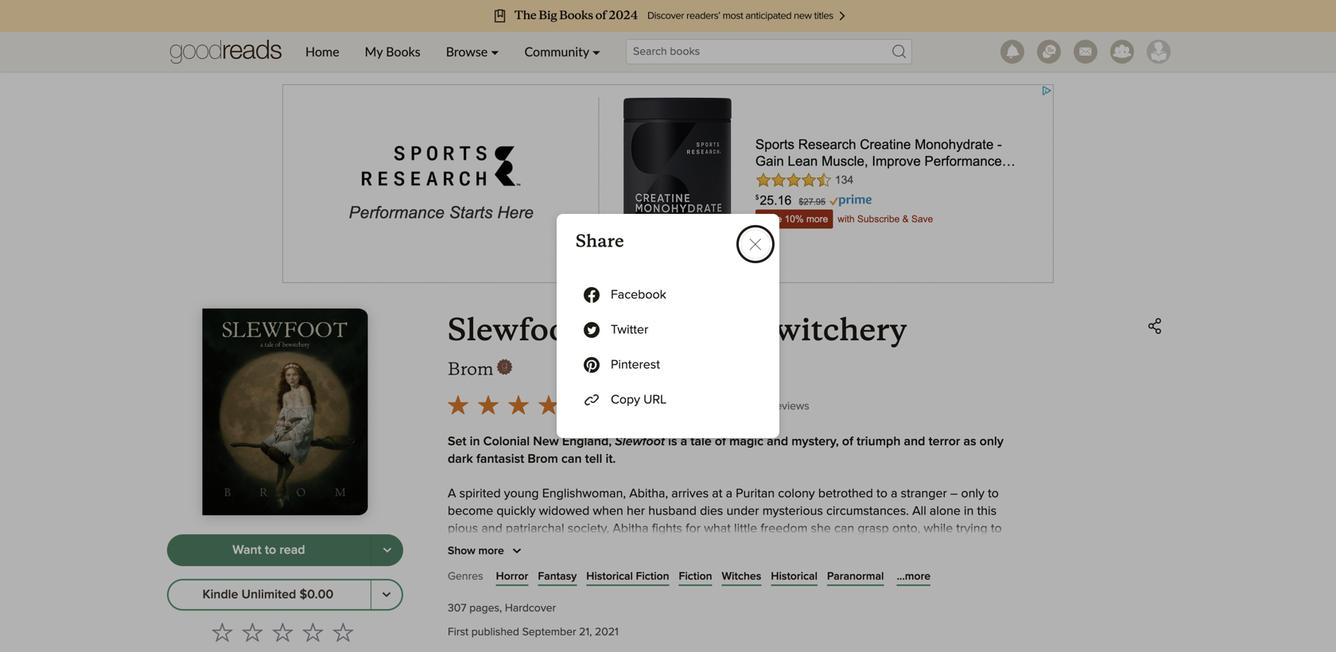 Task type: locate. For each thing, give the bounding box(es) containing it.
brom link
[[448, 358, 513, 380]]

of
[[699, 311, 729, 349], [715, 436, 726, 448], [842, 436, 854, 448], [628, 575, 639, 588]]

0 horizontal spatial a
[[448, 488, 456, 501]]

0 vertical spatial brom
[[448, 358, 494, 380]]

1 horizontal spatial as
[[964, 436, 977, 448]]

0 vertical spatial is
[[668, 436, 677, 448]]

1 horizontal spatial ▾
[[593, 44, 601, 59]]

widowed
[[539, 505, 590, 518]]

top genres for this book element
[[448, 567, 1170, 592]]

1 horizontal spatial fiction
[[679, 571, 712, 582]]

in up start
[[949, 575, 959, 588]]

reviews
[[772, 401, 810, 412]]

a inside a spirited young englishwoman, abitha, arrives at a puritan colony betrothed to a stranger – only to become quickly widowed when her husband dies under mysterious circumstances. all alone in this pious and patriarchal society, abitha fights for what little freedom she can grasp onto, while trying to stay true to herself and her past.
[[448, 488, 456, 501]]

twitter
[[611, 324, 649, 337]]

in right set
[[470, 436, 480, 448]]

2 ▾ from the left
[[593, 44, 601, 59]]

past.
[[601, 540, 627, 553]]

fiction up protector
[[636, 571, 670, 582]]

1 horizontal spatial trying
[[957, 523, 988, 535]]

2 historical from the left
[[771, 571, 818, 582]]

1 horizontal spatial brom
[[528, 453, 558, 466]]

community
[[525, 44, 589, 59]]

abitha,
[[629, 488, 668, 501]]

grasp
[[858, 523, 889, 535]]

1 horizontal spatial the
[[962, 575, 980, 588]]

she
[[811, 523, 831, 535]]

1 ▾ from the left
[[491, 44, 499, 59]]

kindle unlimited $0.00
[[203, 589, 334, 602]]

patriarchal
[[506, 523, 565, 535]]

circumstances.
[[827, 505, 909, 518]]

None search field
[[613, 39, 925, 64]]

to up "circumstances."
[[877, 488, 888, 501]]

destroyer?
[[540, 592, 599, 605]]

trying
[[957, 523, 988, 535], [805, 575, 837, 588]]

1 fiction from the left
[[636, 571, 670, 582]]

only right terror
[[980, 436, 1004, 448]]

historical up protector
[[587, 571, 633, 582]]

brom inside 'link'
[[448, 358, 494, 380]]

goodreads author image
[[497, 359, 513, 375]]

a up pinterest
[[596, 311, 620, 349]]

2 horizontal spatial in
[[964, 505, 974, 518]]

in
[[470, 436, 480, 448], [964, 505, 974, 518], [949, 575, 959, 588]]

fiction up predator? in the right of the page
[[679, 571, 712, 582]]

▾ right community
[[593, 44, 601, 59]]

for
[[686, 523, 701, 535]]

0 horizontal spatial or
[[526, 592, 537, 605]]

2 vertical spatial in
[[949, 575, 959, 588]]

1 horizontal spatial a
[[596, 311, 620, 349]]

1 or from the left
[[526, 592, 537, 605]]

brom inside is a tale of magic and mystery, of triumph and terror as only dark fantasist brom can tell it.
[[528, 453, 558, 466]]

0 vertical spatial a
[[596, 311, 620, 349]]

to left read
[[265, 544, 276, 557]]

1 vertical spatial can
[[835, 523, 855, 535]]

new
[[533, 436, 559, 448]]

24,775
[[664, 401, 696, 412]]

0 horizontal spatial historical
[[587, 571, 633, 582]]

1 vertical spatial trying
[[805, 575, 837, 588]]

historical up shadows
[[771, 571, 818, 582]]

1 horizontal spatial in
[[949, 575, 959, 588]]

or
[[526, 592, 537, 605], [657, 592, 669, 605]]

historical link
[[771, 569, 818, 585]]

rating 0 out of 5 group
[[207, 617, 358, 648]]

1 vertical spatial in
[[964, 505, 974, 518]]

1 horizontal spatial or
[[657, 592, 669, 605]]

only right the –
[[961, 488, 985, 501]]

powerful
[[546, 575, 594, 588]]

browse ▾ link
[[433, 32, 512, 72]]

community ▾ link
[[512, 32, 613, 72]]

0 vertical spatial as
[[964, 436, 977, 448]]

0 vertical spatial in
[[470, 436, 480, 448]]

all
[[913, 505, 927, 518]]

0 horizontal spatial as
[[751, 592, 764, 605]]

read
[[280, 544, 305, 557]]

0 vertical spatial only
[[980, 436, 1004, 448]]

my
[[365, 44, 383, 59]]

1 vertical spatial brom
[[528, 453, 558, 466]]

in left this
[[964, 505, 974, 518]]

is down destroyer?
[[558, 610, 567, 623]]

as right but
[[751, 592, 764, 605]]

307
[[448, 603, 467, 614]]

of inside enter slewfoot, a powerful spirit of antiquity newly woken ... and trying to find his own role in the world. healer or destroyer? protector or predator? but as the shadows walk and villagers start dying, a new rumor is whispered:
[[628, 575, 639, 588]]

stay
[[448, 540, 471, 553]]

slewfoot,
[[481, 575, 532, 588]]

4.31
[[604, 396, 654, 424]]

▾ for community ▾
[[593, 44, 601, 59]]

or down antiquity
[[657, 592, 669, 605]]

trying down this
[[957, 523, 988, 535]]

0 horizontal spatial the
[[767, 592, 785, 605]]

as
[[964, 436, 977, 448], [751, 592, 764, 605]]

a
[[596, 311, 620, 349], [448, 488, 456, 501]]

trying inside enter slewfoot, a powerful spirit of antiquity newly woken ... and trying to find his own role in the world. healer or destroyer? protector or predator? but as the shadows walk and villagers start dying, a new rumor is whispered:
[[805, 575, 837, 588]]

24,775 ratings and 4,395 reviews figure
[[664, 396, 810, 415]]

set in colonial new england, slewfoot
[[448, 436, 668, 448]]

books
[[386, 44, 421, 59]]

▾ right the browse
[[491, 44, 499, 59]]

her up abitha
[[627, 505, 645, 518]]

stranger
[[901, 488, 947, 501]]

0 horizontal spatial is
[[558, 610, 567, 623]]

1 vertical spatial as
[[751, 592, 764, 605]]

spirit
[[598, 575, 624, 588]]

1 horizontal spatial can
[[835, 523, 855, 535]]

1 vertical spatial a
[[448, 488, 456, 501]]

0 vertical spatial trying
[[957, 523, 988, 535]]

fantasist
[[477, 453, 525, 466]]

fantasy
[[538, 571, 577, 582]]

and
[[767, 436, 789, 448], [904, 436, 926, 448], [482, 523, 503, 535], [555, 540, 576, 553], [781, 575, 802, 588], [870, 592, 891, 605]]

0 horizontal spatial can
[[562, 453, 582, 466]]

alone
[[930, 505, 961, 518]]

become
[[448, 505, 493, 518]]

0 horizontal spatial brom
[[448, 358, 494, 380]]

brom down new
[[528, 453, 558, 466]]

to inside want to read 'button'
[[265, 544, 276, 557]]

little
[[734, 523, 758, 535]]

and left terror
[[904, 436, 926, 448]]

21,
[[579, 627, 592, 638]]

the up start
[[962, 575, 980, 588]]

to right true
[[499, 540, 510, 553]]

0 horizontal spatial her
[[579, 540, 597, 553]]

0 horizontal spatial fiction
[[636, 571, 670, 582]]

is
[[668, 436, 677, 448], [558, 610, 567, 623]]

horror link
[[496, 569, 529, 585]]

start
[[944, 592, 968, 605]]

a right at
[[726, 488, 733, 501]]

–
[[951, 488, 958, 501]]

historical fiction
[[587, 571, 670, 582]]

the
[[962, 575, 980, 588], [767, 592, 785, 605]]

fiction
[[636, 571, 670, 582], [679, 571, 712, 582]]

is left tale
[[668, 436, 677, 448]]

share
[[576, 230, 624, 252]]

home link
[[293, 32, 352, 72]]

mysterious
[[763, 505, 823, 518]]

1 historical from the left
[[587, 571, 633, 582]]

or up rumor
[[526, 592, 537, 605]]

rate 3 out of 5 image
[[272, 622, 293, 643]]

average rating of 4.31 stars. figure
[[443, 390, 664, 425]]

bewitchery
[[736, 311, 907, 349]]

can right she
[[835, 523, 855, 535]]

1 horizontal spatial is
[[668, 436, 677, 448]]

pinterest button
[[576, 349, 761, 381]]

historical
[[587, 571, 633, 582], [771, 571, 818, 582]]

walk
[[841, 592, 867, 605]]

browse ▾
[[446, 44, 499, 59]]

0 vertical spatial can
[[562, 453, 582, 466]]

trying up shadows
[[805, 575, 837, 588]]

to left find
[[840, 575, 851, 588]]

her down 'society,'
[[579, 540, 597, 553]]

trying inside a spirited young englishwoman, abitha, arrives at a puritan colony betrothed to a stranger – only to become quickly widowed when her husband dies under mysterious circumstances. all alone in this pious and patriarchal society, abitha fights for what little freedom she can grasp onto, while trying to stay true to herself and her past.
[[957, 523, 988, 535]]

0 horizontal spatial trying
[[805, 575, 837, 588]]

as right terror
[[964, 436, 977, 448]]

twitter button
[[576, 314, 761, 346]]

enter
[[448, 575, 477, 588]]

1 vertical spatial is
[[558, 610, 567, 623]]

0 horizontal spatial ▾
[[491, 44, 499, 59]]

can left tell
[[562, 453, 582, 466]]

her
[[627, 505, 645, 518], [579, 540, 597, 553]]

a left tale
[[681, 436, 688, 448]]

abitha
[[613, 523, 649, 535]]

brom left goodreads author icon
[[448, 358, 494, 380]]

1 horizontal spatial her
[[627, 505, 645, 518]]

rate 5 out of 5 image
[[333, 622, 354, 643]]

and up true
[[482, 523, 503, 535]]

a up published
[[485, 610, 492, 623]]

find
[[854, 575, 875, 588]]

role
[[924, 575, 946, 588]]

under
[[727, 505, 759, 518]]

1 vertical spatial the
[[767, 592, 785, 605]]

advertisement element
[[282, 84, 1054, 283]]

the down ...
[[767, 592, 785, 605]]

published
[[472, 627, 520, 638]]

1 horizontal spatial historical
[[771, 571, 818, 582]]

copy url
[[611, 394, 667, 407]]

0 horizontal spatial in
[[470, 436, 480, 448]]

a up become
[[448, 488, 456, 501]]

only inside a spirited young englishwoman, abitha, arrives at a puritan colony betrothed to a stranger – only to become quickly widowed when her husband dies under mysterious circumstances. all alone in this pious and patriarchal society, abitha fights for what little freedom she can grasp onto, while trying to stay true to herself and her past.
[[961, 488, 985, 501]]

1 vertical spatial only
[[961, 488, 985, 501]]

magic
[[730, 436, 764, 448]]

historical fiction link
[[587, 569, 670, 585]]

0 vertical spatial her
[[627, 505, 645, 518]]



Task type: vqa. For each thing, say whether or not it's contained in the screenshot.
powerful
yes



Task type: describe. For each thing, give the bounding box(es) containing it.
protector
[[603, 592, 654, 605]]

onto,
[[893, 523, 921, 535]]

tell
[[585, 453, 603, 466]]

kindle
[[203, 589, 238, 602]]

a left stranger
[[891, 488, 898, 501]]

own
[[897, 575, 921, 588]]

dies
[[700, 505, 723, 518]]

tale
[[691, 436, 712, 448]]

while
[[924, 523, 953, 535]]

slewfoot:
[[448, 311, 589, 349]]

only inside is a tale of magic and mystery, of triumph and terror as only dark fantasist brom can tell it.
[[980, 436, 1004, 448]]

villagers
[[894, 592, 940, 605]]

as inside is a tale of magic and mystery, of triumph and terror as only dark fantasist brom can tell it.
[[964, 436, 977, 448]]

copy
[[611, 394, 640, 407]]

colonial
[[483, 436, 530, 448]]

copy url button
[[576, 384, 761, 416]]

but
[[729, 592, 748, 605]]

true
[[474, 540, 496, 553]]

pages,
[[470, 603, 502, 614]]

my books
[[365, 44, 421, 59]]

rate 4 out of 5 image
[[303, 622, 323, 643]]

fiction link
[[679, 569, 712, 585]]

a right horror link
[[536, 575, 542, 588]]

show more button
[[448, 542, 527, 561]]

and down 'society,'
[[555, 540, 576, 553]]

book title: slewfoot: a tale of bewitchery element
[[448, 311, 907, 349]]

as inside enter slewfoot, a powerful spirit of antiquity newly woken ... and trying to find his own role in the world. healer or destroyer? protector or predator? but as the shadows walk and villagers start dying, a new rumor is whispered:
[[751, 592, 764, 605]]

show
[[448, 546, 476, 557]]

newly
[[693, 575, 725, 588]]

englishwoman,
[[542, 488, 626, 501]]

want to read
[[233, 544, 305, 557]]

...more
[[897, 571, 931, 582]]

rate 2 out of 5 image
[[242, 622, 263, 643]]

$0.00
[[300, 589, 334, 602]]

unlimited
[[242, 589, 296, 602]]

want
[[233, 544, 262, 557]]

and right ...
[[781, 575, 802, 588]]

is inside enter slewfoot, a powerful spirit of antiquity newly woken ... and trying to find his own role in the world. healer or destroyer? protector or predator? but as the shadows walk and villagers start dying, a new rumor is whispered:
[[558, 610, 567, 623]]

historical for historical fiction
[[587, 571, 633, 582]]

woken
[[729, 575, 766, 588]]

in inside enter slewfoot, a powerful spirit of antiquity newly woken ... and trying to find his own role in the world. healer or destroyer? protector or predator? but as the shadows walk and villagers start dying, a new rumor is whispered:
[[949, 575, 959, 588]]

...
[[769, 575, 778, 588]]

young
[[504, 488, 539, 501]]

quickly
[[497, 505, 536, 518]]

husband
[[649, 505, 697, 518]]

is a tale of magic and mystery, of triumph and terror as only dark fantasist brom can tell it.
[[448, 436, 1004, 466]]

in inside a spirited young englishwoman, abitha, arrives at a puritan colony betrothed to a stranger – only to become quickly widowed when her husband dies under mysterious circumstances. all alone in this pious and patriarchal society, abitha fights for what little freedom she can grasp onto, while trying to stay true to herself and her past.
[[964, 505, 974, 518]]

shadows
[[788, 592, 838, 605]]

share dialog
[[557, 214, 780, 438]]

predator?
[[672, 592, 726, 605]]

spirited
[[460, 488, 501, 501]]

herself
[[514, 540, 551, 553]]

healer
[[485, 592, 522, 605]]

slewfoot: a tale of bewitchery
[[448, 311, 907, 349]]

more
[[478, 546, 504, 557]]

horror
[[496, 571, 529, 582]]

new
[[495, 610, 518, 623]]

when
[[593, 505, 624, 518]]

a inside is a tale of magic and mystery, of triumph and terror as only dark fantasist brom can tell it.
[[681, 436, 688, 448]]

the most anticipated books of 2024 image
[[90, 0, 1247, 32]]

my books link
[[352, 32, 433, 72]]

kindle unlimited $0.00 link
[[167, 579, 372, 611]]

to down this
[[991, 523, 1002, 535]]

url
[[644, 394, 667, 407]]

2 or from the left
[[657, 592, 669, 605]]

it.
[[606, 453, 616, 466]]

rating 4.31 out of 5 image
[[443, 390, 594, 420]]

pinterest
[[611, 359, 660, 372]]

fiction inside historical fiction link
[[636, 571, 670, 582]]

to up this
[[988, 488, 999, 501]]

home image
[[170, 32, 282, 72]]

is inside is a tale of magic and mystery, of triumph and terror as only dark fantasist brom can tell it.
[[668, 436, 677, 448]]

pious
[[448, 523, 478, 535]]

world.
[[448, 592, 482, 605]]

england,
[[562, 436, 612, 448]]

puritan
[[736, 488, 775, 501]]

to inside enter slewfoot, a powerful spirit of antiquity newly woken ... and trying to find his own role in the world. healer or destroyer? protector or predator? but as the shadows walk and villagers start dying, a new rumor is whispered:
[[840, 575, 851, 588]]

his
[[878, 575, 894, 588]]

2 fiction from the left
[[679, 571, 712, 582]]

community ▾
[[525, 44, 601, 59]]

triumph
[[857, 436, 901, 448]]

september
[[522, 627, 576, 638]]

can inside a spirited young englishwoman, abitha, arrives at a puritan colony betrothed to a stranger – only to become quickly widowed when her husband dies under mysterious circumstances. all alone in this pious and patriarchal society, abitha fights for what little freedom she can grasp onto, while trying to stay true to herself and her past.
[[835, 523, 855, 535]]

1 vertical spatial her
[[579, 540, 597, 553]]

colony
[[778, 488, 815, 501]]

paranormal
[[827, 571, 884, 582]]

0 vertical spatial the
[[962, 575, 980, 588]]

antiquity
[[642, 575, 689, 588]]

dark
[[448, 453, 473, 466]]

rate 1 out of 5 image
[[212, 622, 233, 643]]

fights
[[652, 523, 683, 535]]

▾ for browse ▾
[[491, 44, 499, 59]]

witches link
[[722, 569, 762, 585]]

rumor
[[522, 610, 555, 623]]

can inside is a tale of magic and mystery, of triumph and terror as only dark fantasist brom can tell it.
[[562, 453, 582, 466]]

terror
[[929, 436, 961, 448]]

at
[[712, 488, 723, 501]]

historical for historical
[[771, 571, 818, 582]]

betrothed
[[819, 488, 874, 501]]

enter slewfoot, a powerful spirit of antiquity newly woken ... and trying to find his own role in the world. healer or destroyer? protector or predator? but as the shadows walk and villagers start dying, a new rumor is whispered:
[[448, 575, 980, 623]]

society,
[[568, 523, 610, 535]]

and right magic at bottom right
[[767, 436, 789, 448]]

dying,
[[448, 610, 482, 623]]

home
[[306, 44, 339, 59]]

mystery,
[[792, 436, 839, 448]]

and down his
[[870, 592, 891, 605]]

hardcover
[[505, 603, 556, 614]]

first
[[448, 627, 469, 638]]

show more
[[448, 546, 504, 557]]

set
[[448, 436, 467, 448]]



